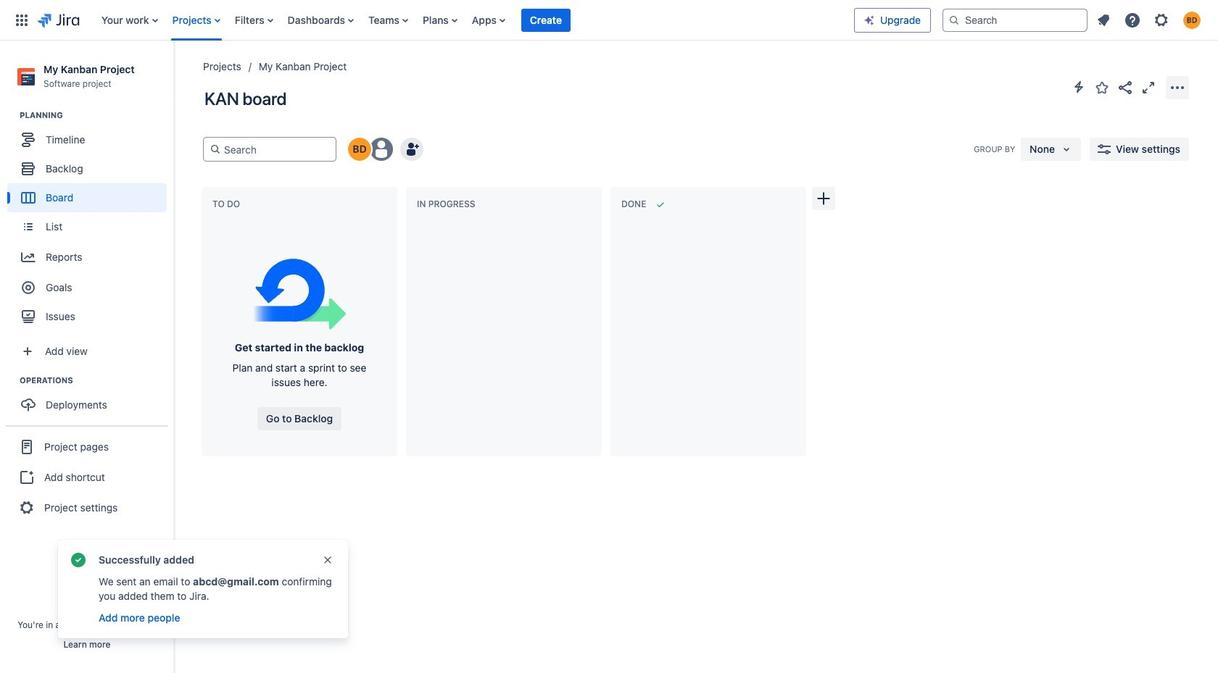 Task type: describe. For each thing, give the bounding box(es) containing it.
heading for operations image
[[20, 375, 173, 387]]

0 horizontal spatial list
[[94, 0, 854, 40]]

enter full screen image
[[1140, 79, 1157, 96]]

success image
[[70, 552, 87, 569]]

notifications image
[[1095, 11, 1113, 29]]

group for planning image
[[7, 110, 173, 336]]

create column image
[[815, 190, 833, 207]]

add people image
[[403, 141, 421, 158]]

Search field
[[943, 8, 1088, 32]]

planning image
[[2, 107, 20, 124]]

appswitcher icon image
[[13, 11, 30, 29]]



Task type: vqa. For each thing, say whether or not it's contained in the screenshot.
Add a comment… field
no



Task type: locate. For each thing, give the bounding box(es) containing it.
None search field
[[943, 8, 1088, 32]]

help image
[[1124, 11, 1142, 29]]

2 vertical spatial group
[[6, 426, 168, 529]]

1 vertical spatial heading
[[20, 375, 173, 387]]

group
[[7, 110, 173, 336], [7, 375, 173, 424], [6, 426, 168, 529]]

group for operations image
[[7, 375, 173, 424]]

1 heading from the top
[[20, 110, 173, 121]]

view settings image
[[1096, 141, 1113, 158]]

dismiss image
[[322, 555, 334, 566]]

Search text field
[[221, 138, 330, 161]]

primary element
[[9, 0, 854, 40]]

your profile and settings image
[[1184, 11, 1201, 29]]

star kan board image
[[1094, 79, 1111, 96]]

settings image
[[1153, 11, 1171, 29]]

1 horizontal spatial list
[[1091, 7, 1210, 33]]

banner
[[0, 0, 1218, 41]]

0 vertical spatial heading
[[20, 110, 173, 121]]

search image
[[949, 14, 960, 26]]

sidebar navigation image
[[158, 58, 190, 87]]

heading for planning image
[[20, 110, 173, 121]]

heading
[[20, 110, 173, 121], [20, 375, 173, 387]]

jira image
[[38, 11, 80, 29], [38, 11, 80, 29]]

1 vertical spatial group
[[7, 375, 173, 424]]

list
[[94, 0, 854, 40], [1091, 7, 1210, 33]]

2 heading from the top
[[20, 375, 173, 387]]

list item
[[521, 0, 571, 40]]

0 vertical spatial group
[[7, 110, 173, 336]]

goal image
[[22, 282, 35, 295]]

operations image
[[2, 372, 20, 390]]

sidebar element
[[0, 41, 174, 674]]

automations menu button icon image
[[1070, 78, 1088, 96]]

more actions image
[[1169, 79, 1186, 96]]



